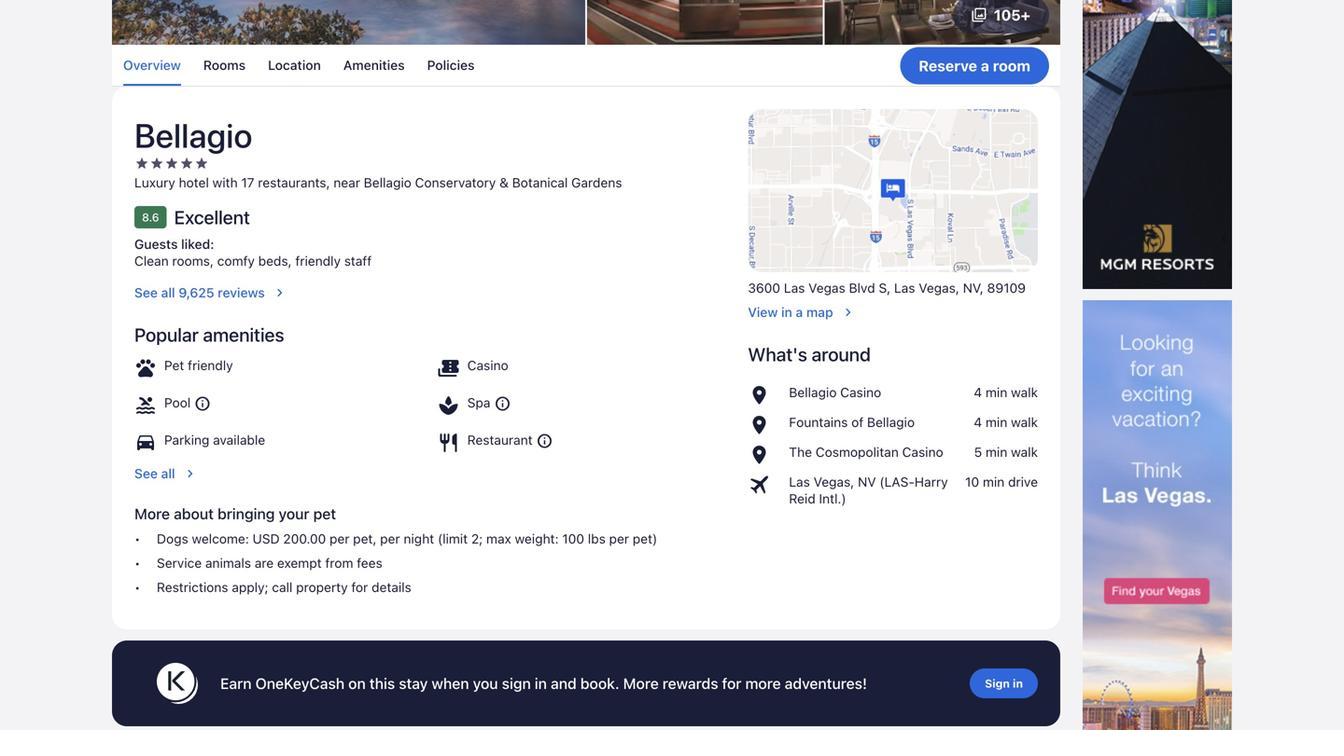 Task type: locate. For each thing, give the bounding box(es) containing it.
casino up spa
[[467, 358, 509, 373]]

from
[[325, 556, 353, 571]]

2 4 min walk from the top
[[974, 415, 1038, 430]]

1 horizontal spatial medium image
[[272, 285, 287, 300]]

2;
[[471, 531, 483, 547]]

per right lbs on the left bottom
[[609, 531, 629, 547]]

4 xsmall image from the left
[[194, 156, 209, 171]]

popular location image
[[748, 384, 782, 407], [748, 414, 782, 437], [748, 444, 782, 467]]

see down clean
[[134, 285, 158, 300]]

0 vertical spatial more
[[134, 505, 170, 523]]

medium image for see all button
[[183, 467, 198, 482]]

intl.)
[[819, 491, 846, 507]]

theme default image inside restaurant button
[[536, 433, 553, 450]]

medium image down parking
[[183, 467, 198, 482]]

1 vertical spatial for
[[722, 675, 742, 693]]

casino up of
[[840, 385, 882, 400]]

2 vertical spatial walk
[[1011, 445, 1038, 460]]

bringing
[[218, 505, 275, 523]]

list
[[112, 45, 1061, 86], [748, 384, 1038, 508], [134, 531, 726, 596]]

what's around
[[748, 343, 871, 365]]

2 vertical spatial casino
[[902, 445, 944, 460]]

1 vertical spatial walk
[[1011, 415, 1038, 430]]

a left map
[[796, 305, 803, 320]]

theme default image right restaurant in the left of the page
[[536, 433, 553, 450]]

in left and
[[535, 675, 547, 693]]

0 vertical spatial friendly
[[295, 253, 341, 269]]

popular location image for bellagio
[[748, 384, 782, 407]]

location
[[268, 57, 321, 73]]

0 vertical spatial medium image
[[272, 285, 287, 300]]

0 vertical spatial for
[[351, 580, 368, 595]]

1 xsmall image from the left
[[134, 156, 149, 171]]

policies link
[[427, 45, 475, 86]]

1 vertical spatial 4 min walk
[[974, 415, 1038, 430]]

1 vertical spatial list
[[748, 384, 1038, 508]]

are
[[255, 556, 274, 571]]

1 all from the top
[[161, 285, 175, 300]]

2 horizontal spatial casino
[[902, 445, 944, 460]]

and
[[551, 675, 577, 693]]

in right view
[[781, 305, 792, 320]]

exempt
[[277, 556, 322, 571]]

all left 9,625
[[161, 285, 175, 300]]

all for see all
[[161, 466, 175, 482]]

sign
[[985, 678, 1010, 691]]

0 horizontal spatial vegas,
[[814, 475, 854, 490]]

min
[[986, 385, 1008, 400], [986, 415, 1008, 430], [986, 445, 1008, 460], [983, 475, 1005, 490]]

0 vertical spatial 4
[[974, 385, 982, 400]]

earn
[[220, 675, 252, 693]]

1 4 from the top
[[974, 385, 982, 400]]

1 see from the top
[[134, 285, 158, 300]]

0 vertical spatial a
[[981, 57, 990, 75]]

fountains of bellagio
[[789, 415, 915, 430]]

1 vertical spatial popular location image
[[748, 414, 782, 437]]

for down fees on the bottom of page
[[351, 580, 368, 595]]

the cosmopolitan casino
[[789, 445, 944, 460]]

dogs welcome: usd 200.00 per pet, per night (limit 2; max weight: 100 lbs per pet)
[[157, 531, 657, 547]]

vegas, left nv,
[[919, 280, 960, 296]]

1 horizontal spatial vegas,
[[919, 280, 960, 296]]

in
[[781, 305, 792, 320], [535, 675, 547, 693], [1013, 678, 1023, 691]]

9,625
[[179, 285, 214, 300]]

popular location image left the fountains
[[748, 414, 782, 437]]

cosmopolitan
[[816, 445, 899, 460]]

1 horizontal spatial for
[[722, 675, 742, 693]]

sign in link
[[970, 669, 1038, 699]]

pool button
[[164, 395, 211, 413]]

view
[[748, 305, 778, 320]]

more right book. at bottom left
[[623, 675, 659, 693]]

bellagio right of
[[867, 415, 915, 430]]

see
[[134, 285, 158, 300], [134, 466, 158, 482]]

animals
[[205, 556, 251, 571]]

100
[[562, 531, 584, 547]]

theme default image
[[494, 396, 511, 412]]

1 horizontal spatial friendly
[[295, 253, 341, 269]]

2 4 from the top
[[974, 415, 982, 430]]

popular location image down 'what's'
[[748, 384, 782, 407]]

max
[[486, 531, 511, 547]]

pet
[[164, 358, 184, 373]]

0 vertical spatial walk
[[1011, 385, 1038, 400]]

on
[[348, 675, 366, 693]]

more about bringing your pet
[[134, 505, 336, 523]]

las up 'view in a map'
[[784, 280, 805, 296]]

1 vertical spatial 4
[[974, 415, 982, 430]]

las
[[784, 280, 805, 296], [894, 280, 915, 296], [789, 475, 810, 490]]

popular location image for fountains
[[748, 414, 782, 437]]

1 horizontal spatial casino
[[840, 385, 882, 400]]

friendly
[[295, 253, 341, 269], [188, 358, 233, 373]]

per
[[330, 531, 350, 547], [380, 531, 400, 547], [609, 531, 629, 547]]

0 horizontal spatial a
[[796, 305, 803, 320]]

list containing bellagio casino
[[748, 384, 1038, 508]]

4 min walk for fountains of bellagio
[[974, 415, 1038, 430]]

see up dogs
[[134, 466, 158, 482]]

all for see all 9,625 reviews
[[161, 285, 175, 300]]

overview link
[[123, 45, 181, 86]]

apply;
[[232, 580, 268, 595]]

for left more
[[722, 675, 742, 693]]

policies
[[427, 57, 475, 73]]

map image
[[748, 109, 1038, 272]]

this
[[370, 675, 395, 693]]

1 horizontal spatial in
[[781, 305, 792, 320]]

all down parking
[[161, 466, 175, 482]]

1 vertical spatial vegas,
[[814, 475, 854, 490]]

0 vertical spatial theme default image
[[194, 396, 211, 412]]

2 horizontal spatial per
[[609, 531, 629, 547]]

in for view
[[781, 305, 792, 320]]

1 4 min walk from the top
[[974, 385, 1038, 400]]

popular
[[134, 324, 199, 346]]

in inside button
[[781, 305, 792, 320]]

4 for fountains of bellagio
[[974, 415, 982, 430]]

service animals are exempt from fees list item
[[134, 555, 726, 572]]

casino up harry
[[902, 445, 944, 460]]

1 vertical spatial friendly
[[188, 358, 233, 373]]

min for bellagio casino
[[986, 385, 1008, 400]]

see for see all
[[134, 466, 158, 482]]

medium image
[[272, 285, 287, 300], [183, 467, 198, 482]]

list containing dogs welcome: usd 200.00 per pet, per night (limit 2; max weight: 100 lbs per pet)
[[134, 531, 726, 596]]

restaurant
[[467, 433, 533, 448]]

1 horizontal spatial per
[[380, 531, 400, 547]]

3600
[[748, 280, 781, 296]]

dogs
[[157, 531, 188, 547]]

3 walk from the top
[[1011, 445, 1038, 460]]

medium image inside 'see all 9,625 reviews' button
[[272, 285, 287, 300]]

property
[[296, 580, 348, 595]]

2 vertical spatial popular location image
[[748, 444, 782, 467]]

1 vertical spatial see
[[134, 466, 158, 482]]

vegas,
[[919, 280, 960, 296], [814, 475, 854, 490]]

3 xsmall image from the left
[[164, 156, 179, 171]]

0 vertical spatial 4 min walk
[[974, 385, 1038, 400]]

medium image inside see all button
[[183, 467, 198, 482]]

liked:
[[181, 236, 214, 252]]

walk
[[1011, 385, 1038, 400], [1011, 415, 1038, 430], [1011, 445, 1038, 460]]

&
[[500, 175, 509, 190]]

2 horizontal spatial in
[[1013, 678, 1023, 691]]

restrictions apply; call property for details list item
[[134, 580, 726, 596]]

medium image down beds,
[[272, 285, 287, 300]]

popular location image up the airport image
[[748, 444, 782, 467]]

1 vertical spatial a
[[796, 305, 803, 320]]

in right sign
[[1013, 678, 1023, 691]]

the
[[789, 445, 812, 460]]

gardens
[[571, 175, 622, 190]]

theme default image
[[194, 396, 211, 412], [536, 433, 553, 450]]

medium image
[[841, 305, 856, 320]]

4 min walk
[[974, 385, 1038, 400], [974, 415, 1038, 430]]

view in a map button
[[748, 297, 1038, 321]]

17 restaurants, breakfast, lunch, dinner served; american cuisine image
[[825, 0, 1061, 45]]

0 vertical spatial vegas,
[[919, 280, 960, 296]]

drive
[[1008, 475, 1038, 490]]

1 popular location image from the top
[[748, 384, 782, 407]]

list for what's around
[[748, 384, 1038, 508]]

reviews
[[218, 285, 265, 300]]

medium image for 'see all 9,625 reviews' button
[[272, 285, 287, 300]]

0 vertical spatial all
[[161, 285, 175, 300]]

0 horizontal spatial per
[[330, 531, 350, 547]]

1 vertical spatial medium image
[[183, 467, 198, 482]]

las up "reid"
[[789, 475, 810, 490]]

xsmall image
[[134, 156, 149, 171], [149, 156, 164, 171], [164, 156, 179, 171], [194, 156, 209, 171]]

see all button
[[134, 454, 726, 482]]

friendly down popular amenities
[[188, 358, 233, 373]]

2 vertical spatial list
[[134, 531, 726, 596]]

2 all from the top
[[161, 466, 175, 482]]

a left room
[[981, 57, 990, 75]]

1 horizontal spatial a
[[981, 57, 990, 75]]

friendly left staff
[[295, 253, 341, 269]]

of
[[852, 415, 864, 430]]

0 horizontal spatial for
[[351, 580, 368, 595]]

las right 's,'
[[894, 280, 915, 296]]

theme default image inside 'pool' "button"
[[194, 396, 211, 412]]

when
[[432, 675, 469, 693]]

location link
[[268, 45, 321, 86]]

rooms,
[[172, 253, 214, 269]]

0 horizontal spatial theme default image
[[194, 396, 211, 412]]

parking available
[[164, 433, 265, 448]]

vegas, up intl.)
[[814, 475, 854, 490]]

vegas, inside las vegas, nv (las-harry reid intl.)
[[814, 475, 854, 490]]

per right 'pet,'
[[380, 531, 400, 547]]

2 popular location image from the top
[[748, 414, 782, 437]]

your
[[279, 505, 310, 523]]

4
[[974, 385, 982, 400], [974, 415, 982, 430]]

0 horizontal spatial medium image
[[183, 467, 198, 482]]

reid
[[789, 491, 816, 507]]

105+ button
[[953, 0, 1049, 34]]

1 vertical spatial more
[[623, 675, 659, 693]]

0 vertical spatial casino
[[467, 358, 509, 373]]

hotel
[[179, 175, 209, 190]]

3 popular location image from the top
[[748, 444, 782, 467]]

botanical
[[512, 175, 568, 190]]

theme default image right pool
[[194, 396, 211, 412]]

1 vertical spatial theme default image
[[536, 433, 553, 450]]

2 xsmall image from the left
[[149, 156, 164, 171]]

2 walk from the top
[[1011, 415, 1038, 430]]

more up dogs
[[134, 505, 170, 523]]

0 vertical spatial list
[[112, 45, 1061, 86]]

comfy
[[217, 253, 255, 269]]

friendly inside guests liked: clean rooms, comfy beds, friendly staff
[[295, 253, 341, 269]]

around
[[812, 343, 871, 365]]

2 see from the top
[[134, 466, 158, 482]]

sign in
[[985, 678, 1023, 691]]

see for see all 9,625 reviews
[[134, 285, 158, 300]]

per up from on the bottom left of the page
[[330, 531, 350, 547]]

1 vertical spatial all
[[161, 466, 175, 482]]

parking
[[164, 433, 209, 448]]

0 vertical spatial see
[[134, 285, 158, 300]]

view in a map
[[748, 305, 833, 320]]

4 min walk for bellagio casino
[[974, 385, 1038, 400]]

available
[[213, 433, 265, 448]]

1 horizontal spatial theme default image
[[536, 433, 553, 450]]

200.00
[[283, 531, 326, 547]]

0 vertical spatial popular location image
[[748, 384, 782, 407]]

theme default image for restaurant
[[536, 433, 553, 450]]

min for fountains of bellagio
[[986, 415, 1008, 430]]



Task type: vqa. For each thing, say whether or not it's contained in the screenshot.
"Popular"
yes



Task type: describe. For each thing, give the bounding box(es) containing it.
list containing overview
[[112, 45, 1061, 86]]

pet
[[313, 505, 336, 523]]

amenities
[[203, 324, 284, 346]]

usd
[[253, 531, 280, 547]]

book.
[[581, 675, 620, 693]]

call
[[272, 580, 293, 595]]

staff
[[344, 253, 372, 269]]

stay
[[399, 675, 428, 693]]

0 horizontal spatial friendly
[[188, 358, 233, 373]]

conservatory
[[415, 175, 496, 190]]

4 for bellagio casino
[[974, 385, 982, 400]]

10
[[965, 475, 979, 490]]

5 min walk
[[974, 445, 1038, 460]]

for inside restrictions apply; call property for details list item
[[351, 580, 368, 595]]

fees
[[357, 556, 383, 571]]

luxury
[[134, 175, 175, 190]]

10 min drive
[[965, 475, 1038, 490]]

details
[[372, 580, 412, 595]]

guests
[[134, 236, 178, 252]]

(limit
[[438, 531, 468, 547]]

see all
[[134, 466, 175, 482]]

0 horizontal spatial more
[[134, 505, 170, 523]]

list for more about bringing your pet
[[134, 531, 726, 596]]

a inside button
[[796, 305, 803, 320]]

excellent element
[[174, 206, 250, 229]]

1 walk from the top
[[1011, 385, 1038, 400]]

dogs welcome: usd 200.00 per pet, per night (limit 2; max weight: 100 lbs per pet) list item
[[134, 531, 726, 548]]

s,
[[879, 280, 891, 296]]

with
[[212, 175, 238, 190]]

theme default image for pool
[[194, 396, 211, 412]]

welcome:
[[192, 531, 249, 547]]

clean
[[134, 253, 169, 269]]

lbs
[[588, 531, 606, 547]]

vegas
[[809, 280, 846, 296]]

airport image
[[748, 474, 782, 496]]

amenities link
[[343, 45, 405, 86]]

xsmall image
[[179, 156, 194, 171]]

popular amenities
[[134, 324, 284, 346]]

3600 las vegas blvd s, las vegas, nv, 89109
[[748, 280, 1026, 296]]

about
[[174, 505, 214, 523]]

service
[[157, 556, 202, 571]]

overview
[[123, 57, 181, 73]]

earn onekeycash on this stay when you sign in and book. more rewards for more adventures!
[[220, 675, 867, 693]]

map
[[807, 305, 833, 320]]

bellagio up xsmall icon
[[134, 115, 252, 155]]

restrictions
[[157, 580, 228, 595]]

2 per from the left
[[380, 531, 400, 547]]

0 horizontal spatial casino
[[467, 358, 509, 373]]

1 per from the left
[[330, 531, 350, 547]]

pool
[[164, 395, 191, 411]]

bellagio right near
[[364, 175, 412, 190]]

weight:
[[515, 531, 559, 547]]

spa
[[467, 395, 491, 411]]

what's
[[748, 343, 807, 365]]

spa button
[[467, 395, 511, 413]]

rooms
[[203, 57, 246, 73]]

in for sign
[[1013, 678, 1023, 691]]

onekeycash
[[255, 675, 345, 693]]

excellent
[[174, 206, 250, 228]]

reserve
[[919, 57, 977, 75]]

1 vertical spatial casino
[[840, 385, 882, 400]]

luxury hotel with 17 restaurants, near bellagio conservatory & botanical gardens
[[134, 175, 622, 190]]

cypress suite | premium bedding, pillowtop beds, minibar, in-room safe image
[[587, 0, 823, 45]]

near
[[334, 175, 360, 190]]

sign
[[502, 675, 531, 693]]

rewards
[[663, 675, 718, 693]]

room
[[993, 57, 1031, 75]]

(las-
[[880, 475, 915, 490]]

pet friendly
[[164, 358, 233, 373]]

5
[[974, 445, 982, 460]]

leading image
[[972, 8, 987, 22]]

popular location image for the
[[748, 444, 782, 467]]

reserve a room button
[[900, 47, 1049, 85]]

fountains
[[789, 415, 848, 430]]

bellagio up the fountains
[[789, 385, 837, 400]]

89109
[[987, 280, 1026, 296]]

min for the cosmopolitan casino
[[986, 445, 1008, 460]]

service animals are exempt from fees
[[157, 556, 383, 571]]

1 horizontal spatial more
[[623, 675, 659, 693]]

restaurants,
[[258, 175, 330, 190]]

walk for casino
[[1011, 445, 1038, 460]]

0 horizontal spatial in
[[535, 675, 547, 693]]

see all 9,625 reviews button
[[134, 277, 726, 301]]

3 per from the left
[[609, 531, 629, 547]]

pet,
[[353, 531, 377, 547]]

harry
[[915, 475, 948, 490]]

las vegas, nv (las-harry reid intl.)
[[789, 475, 948, 507]]

restaurant button
[[467, 432, 553, 451]]

see all 9,625 reviews
[[134, 285, 265, 300]]

night
[[404, 531, 434, 547]]

restrictions apply; call property for details
[[157, 580, 412, 595]]

adventures!
[[785, 675, 867, 693]]

walk for bellagio
[[1011, 415, 1038, 430]]

more
[[745, 675, 781, 693]]

amenities
[[343, 57, 405, 73]]

min for las vegas, nv (las-harry reid intl.)
[[983, 475, 1005, 490]]

105+
[[994, 6, 1031, 24]]

las inside las vegas, nv (las-harry reid intl.)
[[789, 475, 810, 490]]

nv,
[[963, 280, 984, 296]]

exterior image
[[112, 0, 585, 45]]

a inside button
[[981, 57, 990, 75]]

8.6
[[142, 211, 159, 224]]

guests liked: clean rooms, comfy beds, friendly staff
[[134, 236, 372, 269]]

reserve a room
[[919, 57, 1031, 75]]



